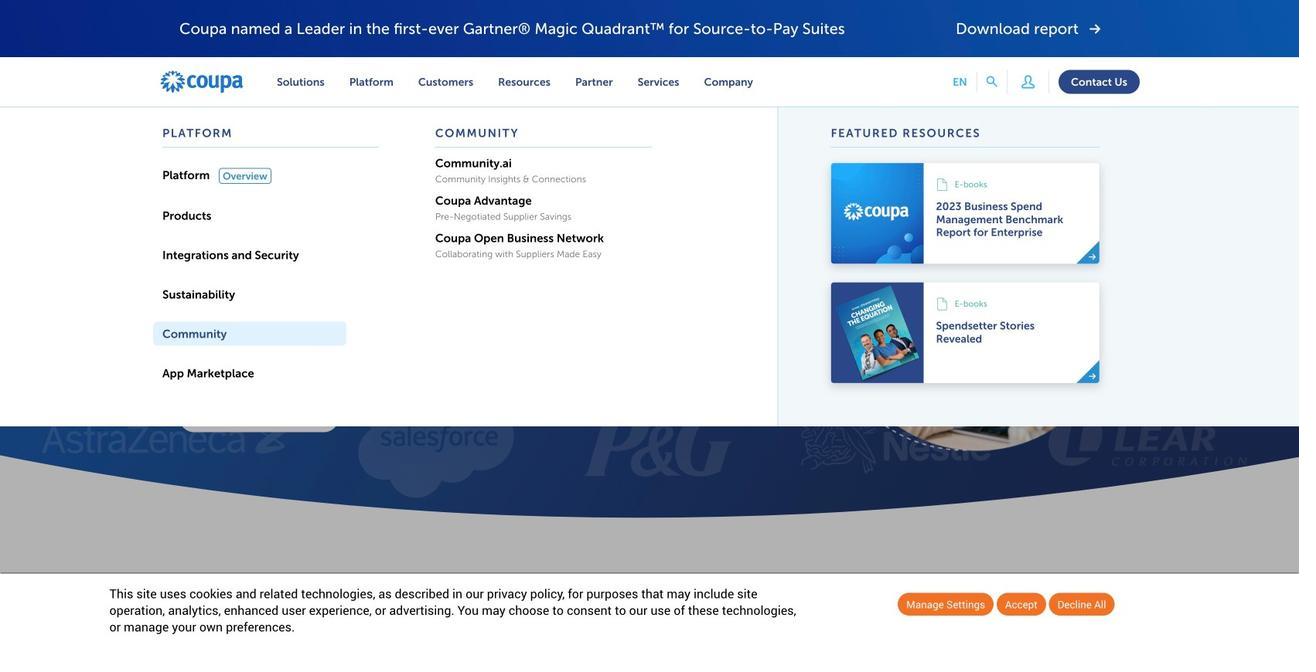 Task type: locate. For each thing, give the bounding box(es) containing it.
staff members talking image
[[819, 169, 1120, 451]]

mag glass image
[[987, 76, 998, 88]]



Task type: describe. For each thing, give the bounding box(es) containing it.
home image
[[159, 70, 244, 94]]

arrow image
[[1089, 253, 1096, 261]]

platform_user_centric image
[[1017, 71, 1039, 93]]



Task type: vqa. For each thing, say whether or not it's contained in the screenshot.
Staff members talking image
yes



